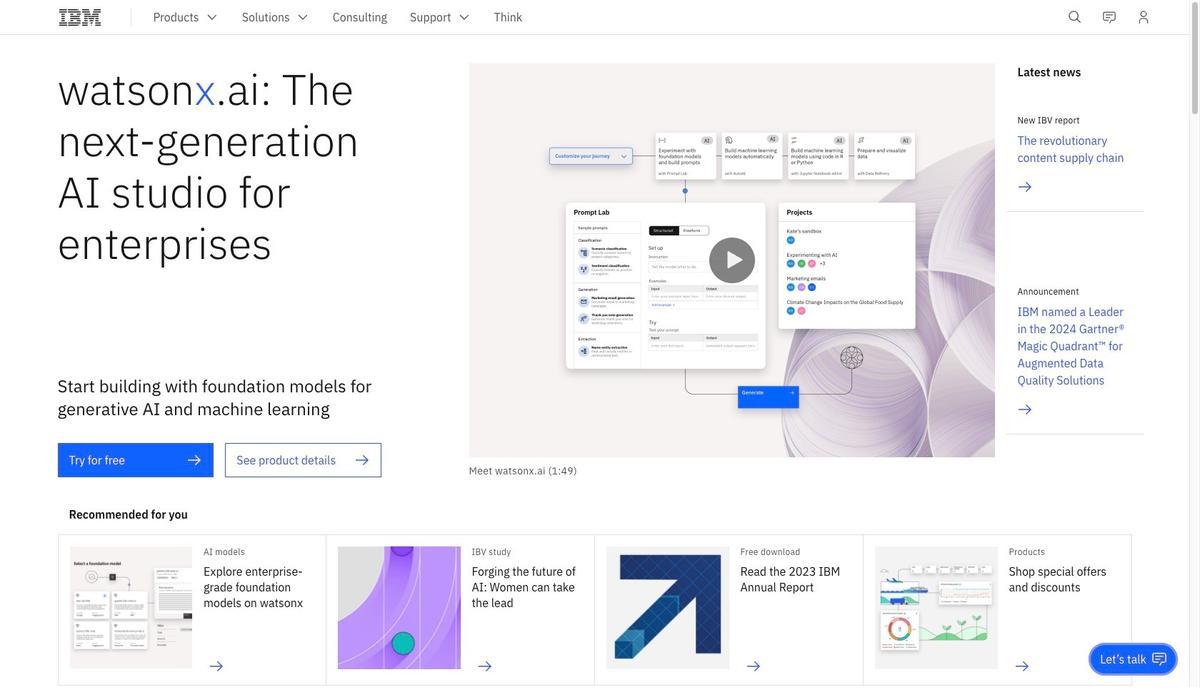 Task type: locate. For each thing, give the bounding box(es) containing it.
let's talk element
[[1100, 652, 1147, 668]]



